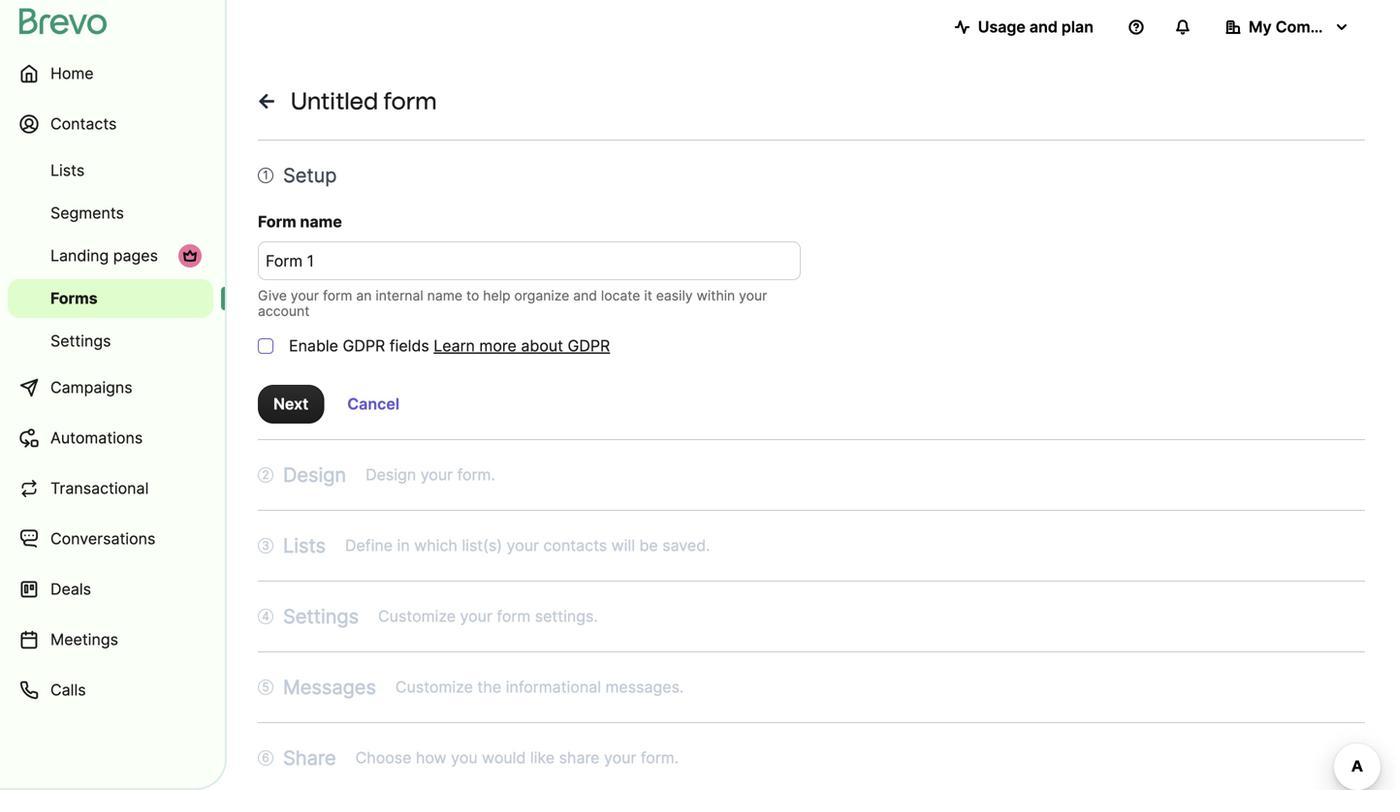 Task type: describe. For each thing, give the bounding box(es) containing it.
landing pages link
[[8, 237, 213, 275]]

share
[[559, 749, 600, 768]]

calls link
[[8, 667, 213, 714]]

next button
[[258, 385, 324, 424]]

home
[[50, 64, 94, 83]]

form name
[[258, 212, 342, 231]]

4
[[262, 609, 269, 624]]

fields
[[390, 336, 429, 355]]

customize the informational messages.
[[396, 678, 684, 697]]

like
[[530, 749, 555, 768]]

settings link
[[8, 322, 213, 361]]

share
[[283, 746, 336, 770]]

help
[[483, 288, 511, 304]]

pages
[[113, 246, 158, 265]]

and inside button
[[1030, 17, 1058, 36]]

forms
[[50, 289, 98, 308]]

contacts
[[50, 114, 117, 133]]

the
[[477, 678, 502, 697]]

learn more about gdpr
[[434, 336, 610, 355]]

my company button
[[1210, 8, 1365, 47]]

learn more about gdpr link
[[434, 335, 610, 358]]

your right list(s)
[[507, 536, 539, 555]]

within
[[697, 288, 735, 304]]

give
[[258, 288, 287, 304]]

landing
[[50, 246, 109, 265]]

calls
[[50, 681, 86, 700]]

meetings
[[50, 630, 118, 649]]

enable
[[289, 336, 338, 355]]

company
[[1276, 17, 1347, 36]]

define in which list(s) your contacts will be saved.
[[345, 536, 710, 555]]

untitled
[[291, 87, 378, 115]]

more
[[479, 336, 517, 355]]

your right share
[[604, 749, 636, 768]]

1 gdpr from the left
[[343, 336, 385, 355]]

be
[[640, 536, 658, 555]]

my company
[[1249, 17, 1347, 36]]

1 horizontal spatial form.
[[641, 749, 679, 768]]

usage
[[978, 17, 1026, 36]]

conversations
[[50, 529, 156, 548]]

and inside 'give your form an internal name to help organize and locate it easily within your account'
[[573, 288, 597, 304]]

transactional
[[50, 479, 149, 498]]

name inside 'give your form an internal name to help organize and locate it easily within your account'
[[427, 288, 463, 304]]

5
[[262, 680, 269, 694]]

cancel
[[347, 395, 400, 414]]

segments link
[[8, 194, 213, 233]]

your right the give
[[291, 288, 319, 304]]

it
[[644, 288, 652, 304]]

transactional link
[[8, 465, 213, 512]]

enable gdpr fields
[[289, 336, 429, 355]]

define
[[345, 536, 393, 555]]

to
[[466, 288, 479, 304]]

list(s)
[[462, 536, 502, 555]]

in
[[397, 536, 410, 555]]

deals
[[50, 580, 91, 599]]

campaigns link
[[8, 365, 213, 411]]

about
[[521, 336, 563, 355]]

form
[[258, 212, 296, 231]]

automations link
[[8, 415, 213, 462]]

design for design
[[283, 463, 346, 487]]

0 horizontal spatial name
[[300, 212, 342, 231]]

your up which
[[421, 465, 453, 484]]

2
[[262, 468, 269, 482]]

customize for messages
[[396, 678, 473, 697]]

cancel button
[[332, 385, 415, 424]]

usage and plan button
[[939, 8, 1109, 47]]



Task type: vqa. For each thing, say whether or not it's contained in the screenshot.
bottommost Confirmation
no



Task type: locate. For each thing, give the bounding box(es) containing it.
design right 2
[[283, 463, 346, 487]]

0 horizontal spatial gdpr
[[343, 336, 385, 355]]

gdpr
[[343, 336, 385, 355], [568, 336, 610, 355]]

my
[[1249, 17, 1272, 36]]

segments
[[50, 204, 124, 223]]

None text field
[[258, 241, 801, 280]]

name left to
[[427, 288, 463, 304]]

lists right 3 on the left
[[283, 534, 326, 558]]

1 vertical spatial settings
[[283, 605, 359, 628]]

contacts link
[[8, 101, 213, 147]]

forms link
[[8, 279, 213, 318]]

form for customize
[[497, 607, 531, 626]]

2 vertical spatial form
[[497, 607, 531, 626]]

which
[[414, 536, 458, 555]]

0 vertical spatial name
[[300, 212, 342, 231]]

settings right 4
[[283, 605, 359, 628]]

you
[[451, 749, 478, 768]]

settings down forms
[[50, 332, 111, 351]]

home link
[[8, 50, 213, 97]]

0 horizontal spatial lists
[[50, 161, 85, 180]]

form. up list(s)
[[457, 465, 495, 484]]

saved.
[[663, 536, 710, 555]]

lists
[[50, 161, 85, 180], [283, 534, 326, 558]]

0 vertical spatial form.
[[457, 465, 495, 484]]

and left plan at the right top of page
[[1030, 17, 1058, 36]]

form inside 'give your form an internal name to help organize and locate it easily within your account'
[[323, 288, 352, 304]]

2 horizontal spatial form
[[497, 607, 531, 626]]

1 horizontal spatial lists
[[283, 534, 326, 558]]

0 vertical spatial settings
[[50, 332, 111, 351]]

0 horizontal spatial settings
[[50, 332, 111, 351]]

1 horizontal spatial design
[[366, 465, 416, 484]]

choose
[[356, 749, 412, 768]]

meetings link
[[8, 617, 213, 663]]

6
[[262, 751, 269, 765]]

choose how you would like share your form.
[[356, 749, 679, 768]]

1 horizontal spatial form
[[384, 87, 437, 115]]

customize left the the
[[396, 678, 473, 697]]

easily
[[656, 288, 693, 304]]

1 vertical spatial form
[[323, 288, 352, 304]]

name
[[300, 212, 342, 231], [427, 288, 463, 304]]

organize
[[514, 288, 569, 304]]

design for design your form.
[[366, 465, 416, 484]]

lists link
[[8, 151, 213, 190]]

lists up segments at the top
[[50, 161, 85, 180]]

0 vertical spatial customize
[[378, 607, 456, 626]]

form.
[[457, 465, 495, 484], [641, 749, 679, 768]]

form for give
[[323, 288, 352, 304]]

name right form
[[300, 212, 342, 231]]

design
[[283, 463, 346, 487], [366, 465, 416, 484]]

settings.
[[535, 607, 598, 626]]

gdpr right about
[[568, 336, 610, 355]]

left___rvooi image
[[182, 248, 198, 264]]

settings
[[50, 332, 111, 351], [283, 605, 359, 628]]

informational
[[506, 678, 601, 697]]

0 horizontal spatial form.
[[457, 465, 495, 484]]

0 horizontal spatial form
[[323, 288, 352, 304]]

and left locate
[[573, 288, 597, 304]]

0 vertical spatial and
[[1030, 17, 1058, 36]]

form
[[384, 87, 437, 115], [323, 288, 352, 304], [497, 607, 531, 626]]

form left an
[[323, 288, 352, 304]]

gdpr left fields
[[343, 336, 385, 355]]

untitled form
[[291, 87, 437, 115]]

0 horizontal spatial and
[[573, 288, 597, 304]]

deals link
[[8, 566, 213, 613]]

1 vertical spatial lists
[[283, 534, 326, 558]]

form right untitled
[[384, 87, 437, 115]]

0 vertical spatial form
[[384, 87, 437, 115]]

1 vertical spatial form.
[[641, 749, 679, 768]]

your
[[291, 288, 319, 304], [739, 288, 767, 304], [421, 465, 453, 484], [507, 536, 539, 555], [460, 607, 493, 626], [604, 749, 636, 768]]

1 horizontal spatial name
[[427, 288, 463, 304]]

your right within
[[739, 288, 767, 304]]

messages.
[[606, 678, 684, 697]]

locate
[[601, 288, 640, 304]]

account
[[258, 303, 310, 320]]

design your form.
[[366, 465, 495, 484]]

automations
[[50, 429, 143, 448]]

1 vertical spatial name
[[427, 288, 463, 304]]

messages
[[283, 675, 376, 699]]

1 vertical spatial and
[[573, 288, 597, 304]]

next
[[273, 395, 309, 414]]

would
[[482, 749, 526, 768]]

customize down "in"
[[378, 607, 456, 626]]

customize
[[378, 607, 456, 626], [396, 678, 473, 697]]

gdpr inside learn more about gdpr link
[[568, 336, 610, 355]]

and
[[1030, 17, 1058, 36], [573, 288, 597, 304]]

form left settings.
[[497, 607, 531, 626]]

give your form an internal name to help organize and locate it easily within your account
[[258, 288, 767, 320]]

landing pages
[[50, 246, 158, 265]]

an
[[356, 288, 372, 304]]

contacts
[[543, 536, 607, 555]]

form. down the messages. at the left bottom of the page
[[641, 749, 679, 768]]

how
[[416, 749, 447, 768]]

0 horizontal spatial design
[[283, 463, 346, 487]]

design up "in"
[[366, 465, 416, 484]]

campaigns
[[50, 378, 132, 397]]

3
[[262, 539, 269, 553]]

2 gdpr from the left
[[568, 336, 610, 355]]

will
[[612, 536, 635, 555]]

plan
[[1062, 17, 1094, 36]]

usage and plan
[[978, 17, 1094, 36]]

1 horizontal spatial gdpr
[[568, 336, 610, 355]]

1 vertical spatial customize
[[396, 678, 473, 697]]

1 horizontal spatial settings
[[283, 605, 359, 628]]

1
[[263, 168, 268, 182]]

setup
[[283, 163, 337, 187]]

customize your form settings.
[[378, 607, 598, 626]]

learn
[[434, 336, 475, 355]]

customize for settings
[[378, 607, 456, 626]]

internal
[[376, 288, 423, 304]]

0 vertical spatial lists
[[50, 161, 85, 180]]

1 horizontal spatial and
[[1030, 17, 1058, 36]]

your down list(s)
[[460, 607, 493, 626]]

conversations link
[[8, 516, 213, 562]]



